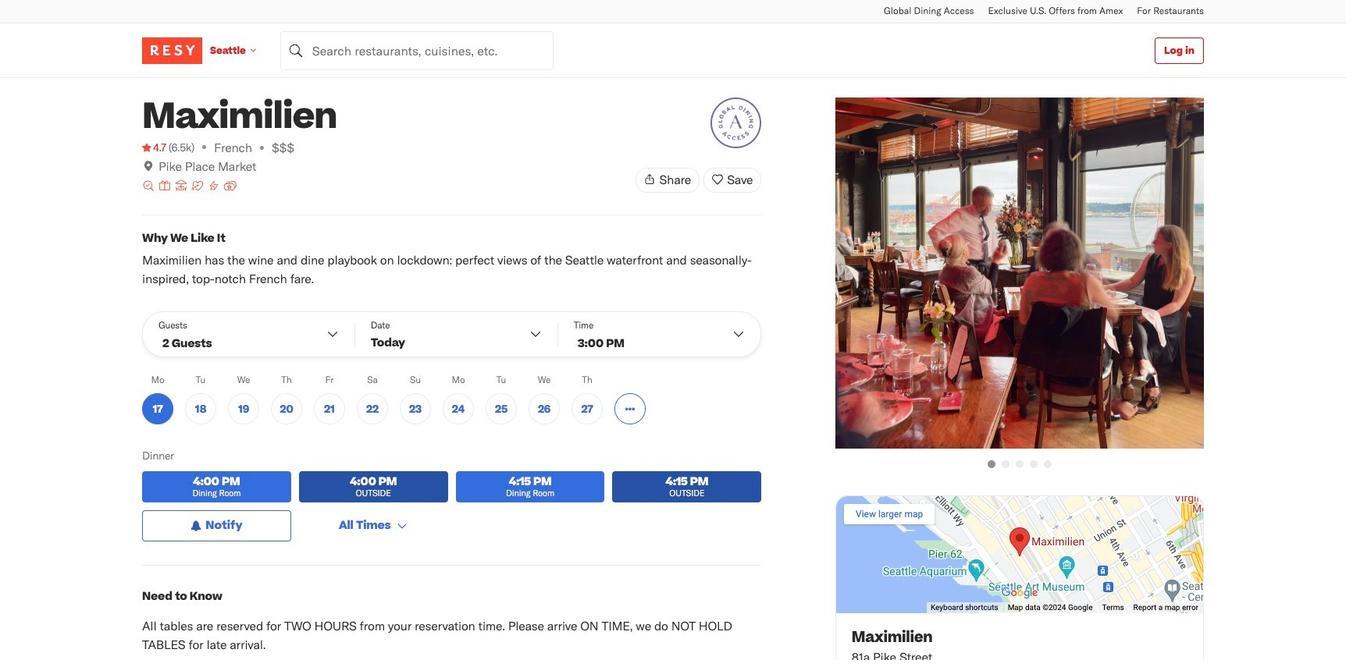 Task type: locate. For each thing, give the bounding box(es) containing it.
Search restaurants, cuisines, etc. text field
[[280, 31, 554, 70]]

None field
[[280, 31, 554, 70]]



Task type: vqa. For each thing, say whether or not it's contained in the screenshot.
4.6 out of 5 stars image
no



Task type: describe. For each thing, give the bounding box(es) containing it.
4.7 out of 5 stars image
[[142, 140, 166, 155]]



